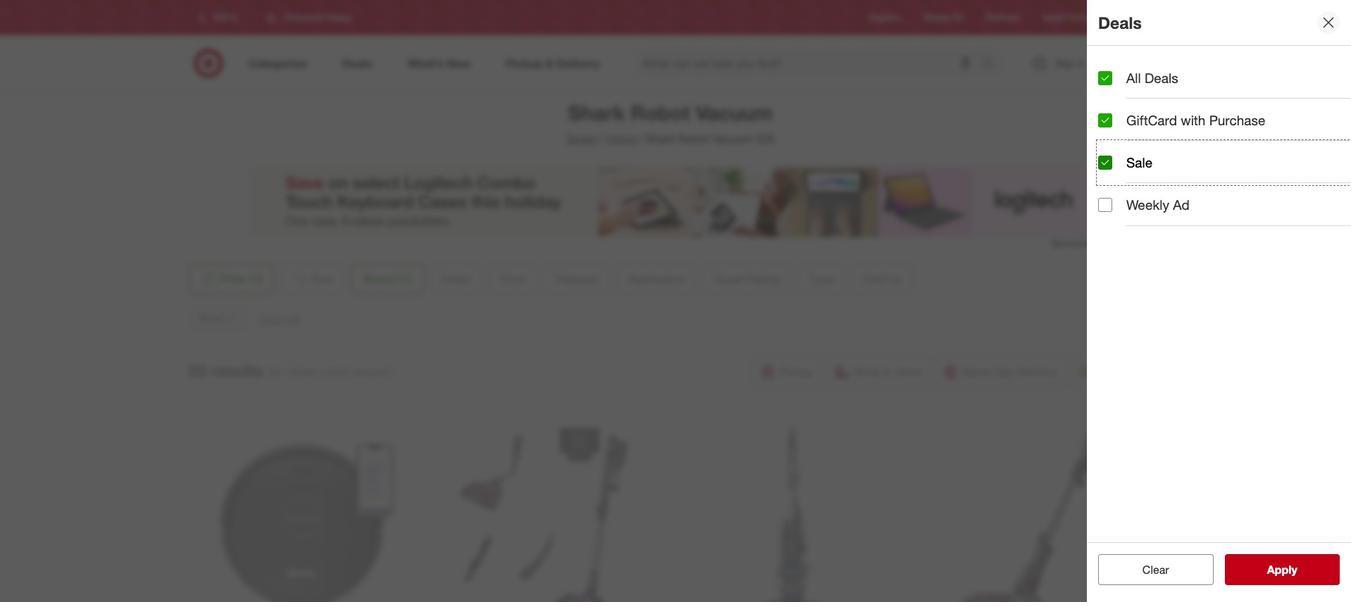 Task type: locate. For each thing, give the bounding box(es) containing it.
robot right the "shark
[[321, 365, 348, 379]]

shark right home
[[646, 132, 675, 146]]

shark
[[568, 100, 625, 125], [646, 132, 675, 146]]

target
[[1042, 12, 1065, 23], [566, 132, 597, 146]]

sponsored
[[1051, 238, 1093, 249]]

0 horizontal spatial ad
[[953, 12, 963, 23]]

deals
[[1098, 12, 1142, 32], [1145, 70, 1178, 86]]

0 horizontal spatial deals
[[1098, 12, 1142, 32]]

redcard link
[[986, 12, 1020, 24]]

weekly ad down sale
[[1126, 197, 1190, 213]]

1 vertical spatial deals
[[1145, 70, 1178, 86]]

0 horizontal spatial weekly ad
[[923, 12, 963, 23]]

shark robot vacuum target / home / shark robot vacuum (23)
[[566, 100, 774, 146]]

1 horizontal spatial ad
[[1173, 197, 1190, 213]]

1 vertical spatial weekly
[[1126, 197, 1169, 213]]

0 vertical spatial weekly
[[923, 12, 951, 23]]

target left home link
[[566, 132, 597, 146]]

2 / from the left
[[639, 132, 643, 146]]

1 horizontal spatial target
[[1042, 12, 1065, 23]]

deals right the circle
[[1098, 12, 1142, 32]]

23 results for "shark robot vacuum"
[[188, 360, 394, 380]]

/ right home link
[[639, 132, 643, 146]]

sale
[[1126, 154, 1153, 171]]

weekly ad
[[923, 12, 963, 23], [1126, 197, 1190, 213]]

weekly
[[923, 12, 951, 23], [1126, 197, 1169, 213]]

(23)
[[756, 132, 774, 146]]

0 vertical spatial target
[[1042, 12, 1065, 23]]

vacuum up (23)
[[696, 100, 773, 125]]

0 vertical spatial robot
[[631, 100, 690, 125]]

vacuum left (23)
[[712, 132, 753, 146]]

0 horizontal spatial shark
[[568, 100, 625, 125]]

find
[[1112, 12, 1128, 23]]

weekly ad right registry
[[923, 12, 963, 23]]

target circle
[[1042, 12, 1089, 23]]

ad
[[953, 12, 963, 23], [1173, 197, 1190, 213]]

1 horizontal spatial shark
[[646, 132, 675, 146]]

robot up home link
[[631, 100, 690, 125]]

GiftCard with Purchase checkbox
[[1098, 113, 1112, 127]]

0 vertical spatial ad
[[953, 12, 963, 23]]

advertisement region
[[248, 167, 1093, 237]]

1 horizontal spatial weekly ad
[[1126, 197, 1190, 213]]

ad inside deals dialog
[[1173, 197, 1190, 213]]

1 vertical spatial shark
[[646, 132, 675, 146]]

"shark
[[286, 365, 318, 379]]

What can we help you find? suggestions appear below search field
[[634, 48, 985, 79]]

target left the circle
[[1042, 12, 1065, 23]]

robot
[[631, 100, 690, 125], [678, 132, 709, 146], [321, 365, 348, 379]]

1 horizontal spatial /
[[639, 132, 643, 146]]

/
[[600, 132, 603, 146], [639, 132, 643, 146]]

robot up advertisement region
[[678, 132, 709, 146]]

for
[[269, 365, 282, 379]]

0 vertical spatial weekly ad
[[923, 12, 963, 23]]

/ left home
[[600, 132, 603, 146]]

deals dialog
[[1087, 0, 1351, 602]]

0 horizontal spatial weekly
[[923, 12, 951, 23]]

all
[[1126, 70, 1141, 86]]

stores
[[1131, 12, 1155, 23]]

giftcard
[[1126, 112, 1177, 128]]

results
[[211, 360, 263, 380]]

2 vertical spatial robot
[[321, 365, 348, 379]]

deals right all
[[1145, 70, 1178, 86]]

clear
[[1142, 563, 1169, 577]]

weekly inside deals dialog
[[1126, 197, 1169, 213]]

1 vertical spatial weekly ad
[[1126, 197, 1190, 213]]

with
[[1181, 112, 1206, 128]]

1 vertical spatial ad
[[1173, 197, 1190, 213]]

1 vertical spatial target
[[566, 132, 597, 146]]

weekly right registry
[[923, 12, 951, 23]]

0 horizontal spatial /
[[600, 132, 603, 146]]

0 horizontal spatial target
[[566, 132, 597, 146]]

shark up target link
[[568, 100, 625, 125]]

1 vertical spatial robot
[[678, 132, 709, 146]]

1 / from the left
[[600, 132, 603, 146]]

1 horizontal spatial weekly
[[1126, 197, 1169, 213]]

circle
[[1068, 12, 1089, 23]]

weekly ad link
[[923, 12, 963, 24]]

vacuum
[[696, 100, 773, 125], [712, 132, 753, 146]]

weekly right weekly ad checkbox at the top right of page
[[1126, 197, 1169, 213]]

23
[[188, 360, 206, 380]]



Task type: describe. For each thing, give the bounding box(es) containing it.
target circle link
[[1042, 12, 1089, 24]]

ad inside "link"
[[953, 12, 963, 23]]

apply button
[[1225, 554, 1340, 585]]

vacuum"
[[351, 365, 394, 379]]

giftcard with purchase
[[1126, 112, 1265, 128]]

Sale checkbox
[[1098, 156, 1112, 170]]

1 horizontal spatial deals
[[1145, 70, 1178, 86]]

registry
[[870, 12, 901, 23]]

weekly ad inside deals dialog
[[1126, 197, 1190, 213]]

robot inside 23 results for "shark robot vacuum"
[[321, 365, 348, 379]]

find stores
[[1112, 12, 1155, 23]]

weekly inside weekly ad "link"
[[923, 12, 951, 23]]

search
[[975, 57, 1009, 72]]

All Deals checkbox
[[1098, 71, 1112, 85]]

search button
[[975, 48, 1009, 82]]

target inside shark robot vacuum target / home / shark robot vacuum (23)
[[566, 132, 597, 146]]

0 vertical spatial vacuum
[[696, 100, 773, 125]]

all deals
[[1126, 70, 1178, 86]]

target inside target circle link
[[1042, 12, 1065, 23]]

Weekly Ad checkbox
[[1098, 198, 1112, 212]]

0 vertical spatial deals
[[1098, 12, 1142, 32]]

purchase
[[1209, 112, 1265, 128]]

clear button
[[1098, 554, 1213, 585]]

home
[[606, 132, 637, 146]]

find stores link
[[1112, 12, 1155, 24]]

apply
[[1267, 563, 1297, 577]]

redcard
[[986, 12, 1020, 23]]

home link
[[606, 132, 637, 146]]

target link
[[566, 132, 597, 146]]

registry link
[[870, 12, 901, 24]]

0 vertical spatial shark
[[568, 100, 625, 125]]

1 vertical spatial vacuum
[[712, 132, 753, 146]]



Task type: vqa. For each thing, say whether or not it's contained in the screenshot.
'Matching Pajamas' link
no



